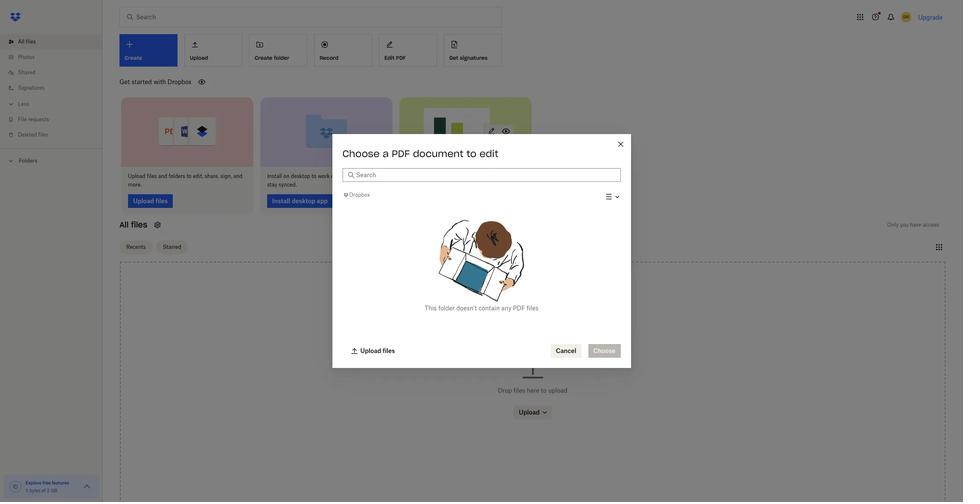 Task type: vqa. For each thing, say whether or not it's contained in the screenshot.
an
no



Task type: describe. For each thing, give the bounding box(es) containing it.
upgrade
[[919, 13, 943, 21]]

upload files and folders to edit, share, sign, and more.
[[128, 173, 243, 188]]

files inside "link"
[[26, 38, 36, 45]]

edit
[[385, 55, 395, 61]]

edit,
[[193, 173, 204, 179]]

document
[[413, 148, 464, 160]]

with for files
[[434, 173, 444, 179]]

signatures link
[[7, 80, 103, 96]]

have
[[911, 221, 922, 228]]

doesn't
[[457, 305, 477, 312]]

more.
[[128, 181, 142, 188]]

folder for this
[[439, 305, 455, 312]]

this
[[425, 305, 437, 312]]

all files link
[[7, 34, 103, 50]]

file requests link
[[7, 112, 103, 127]]

install
[[267, 173, 282, 179]]

of
[[42, 488, 46, 493]]

gb
[[51, 488, 57, 493]]

deleted files
[[18, 132, 48, 138]]

contain
[[479, 305, 500, 312]]

to inside install on desktop to work on files offline and stay synced.
[[312, 173, 317, 179]]

1 horizontal spatial all files
[[120, 220, 148, 230]]

upload files
[[361, 347, 395, 354]]

synced.
[[279, 181, 297, 188]]

files inside button
[[383, 347, 395, 354]]

shared
[[18, 69, 35, 76]]

deleted
[[18, 132, 37, 138]]

photos link
[[7, 50, 103, 65]]

to right here
[[541, 387, 547, 394]]

requests
[[28, 116, 49, 123]]

sign,
[[221, 173, 232, 179]]

control
[[475, 173, 492, 179]]

recents
[[126, 244, 146, 250]]

and inside install on desktop to work on files offline and stay synced.
[[367, 173, 376, 179]]

a
[[383, 148, 389, 160]]

bytes
[[30, 488, 41, 493]]

dropbox inside choose a pdf document to edit dialog
[[350, 192, 370, 198]]

stay
[[267, 181, 277, 188]]

get signatures button
[[444, 34, 502, 67]]

view
[[510, 173, 522, 179]]

and inside share files with anyone and control edit or view access.
[[465, 173, 474, 179]]

folder for create
[[274, 55, 290, 61]]

2 on from the left
[[331, 173, 337, 179]]

files inside share files with anyone and control edit or view access.
[[422, 173, 432, 179]]

drop
[[498, 387, 512, 394]]

file requests
[[18, 116, 49, 123]]

explore free features 0 bytes of 2 gb
[[26, 480, 69, 493]]

create
[[255, 55, 273, 61]]

edit pdf
[[385, 55, 406, 61]]

recents button
[[120, 240, 153, 254]]

0 vertical spatial dropbox
[[168, 78, 192, 85]]

get started with dropbox
[[120, 78, 192, 85]]

dropbox image
[[7, 9, 24, 26]]

anyone
[[446, 173, 463, 179]]

edit inside share files with anyone and control edit or view access.
[[493, 173, 503, 179]]

drop files here to upload
[[498, 387, 568, 394]]

photos
[[18, 54, 35, 60]]

files inside install on desktop to work on files offline and stay synced.
[[339, 173, 349, 179]]

with for started
[[154, 78, 166, 85]]

share
[[407, 173, 421, 179]]

less
[[18, 101, 29, 107]]

0
[[26, 488, 28, 493]]

starred button
[[156, 240, 188, 254]]

desktop
[[291, 173, 310, 179]]

all files inside all files "link"
[[18, 38, 36, 45]]

folders button
[[0, 154, 103, 167]]

features
[[52, 480, 69, 486]]

upgrade link
[[919, 13, 943, 21]]

1 on from the left
[[284, 173, 290, 179]]

all files list item
[[0, 34, 103, 50]]

started
[[132, 78, 152, 85]]

you
[[901, 221, 910, 228]]



Task type: locate. For each thing, give the bounding box(es) containing it.
1 vertical spatial get
[[120, 78, 130, 85]]

signatures
[[18, 85, 44, 91]]

all up photos
[[18, 38, 24, 45]]

upload
[[128, 173, 146, 179], [361, 347, 382, 354]]

get for get started with dropbox
[[120, 78, 130, 85]]

work
[[318, 173, 330, 179]]

create folder button
[[249, 34, 308, 67]]

get left the started
[[120, 78, 130, 85]]

pdf right a
[[392, 148, 410, 160]]

1 vertical spatial folder
[[439, 305, 455, 312]]

folder right create
[[274, 55, 290, 61]]

dropbox
[[168, 78, 192, 85], [350, 192, 370, 198]]

1 vertical spatial all files
[[120, 220, 148, 230]]

get signatures
[[450, 55, 488, 61]]

cancel
[[556, 347, 577, 354]]

all up recents
[[120, 220, 129, 230]]

choose
[[343, 148, 380, 160]]

share files with anyone and control edit or view access.
[[407, 173, 522, 188]]

dropbox link
[[343, 191, 370, 200]]

dropbox right the started
[[168, 78, 192, 85]]

only
[[888, 221, 899, 228]]

any
[[502, 305, 512, 312]]

deleted files link
[[7, 127, 103, 143]]

1 vertical spatial upload
[[361, 347, 382, 354]]

0 vertical spatial edit
[[480, 148, 499, 160]]

0 horizontal spatial on
[[284, 173, 290, 179]]

to up control
[[467, 148, 477, 160]]

free
[[43, 480, 51, 486]]

1 vertical spatial dropbox
[[350, 192, 370, 198]]

all files
[[18, 38, 36, 45], [120, 220, 148, 230]]

folder right this
[[439, 305, 455, 312]]

only you have access
[[888, 221, 940, 228]]

upload for upload files and folders to edit, share, sign, and more.
[[128, 173, 146, 179]]

get for get signatures
[[450, 55, 459, 61]]

1 vertical spatial edit
[[493, 173, 503, 179]]

get
[[450, 55, 459, 61], [120, 78, 130, 85]]

upload inside upload files and folders to edit, share, sign, and more.
[[128, 173, 146, 179]]

or
[[504, 173, 509, 179]]

0 horizontal spatial upload
[[128, 173, 146, 179]]

1 horizontal spatial with
[[434, 173, 444, 179]]

0 vertical spatial pdf
[[396, 55, 406, 61]]

3 and from the left
[[367, 173, 376, 179]]

1 horizontal spatial folder
[[439, 305, 455, 312]]

1 horizontal spatial on
[[331, 173, 337, 179]]

cancel button
[[551, 344, 582, 358]]

file
[[18, 116, 27, 123]]

on
[[284, 173, 290, 179], [331, 173, 337, 179]]

0 vertical spatial upload
[[128, 173, 146, 179]]

1 horizontal spatial dropbox
[[350, 192, 370, 198]]

pdf inside button
[[396, 55, 406, 61]]

1 horizontal spatial all
[[120, 220, 129, 230]]

edit
[[480, 148, 499, 160], [493, 173, 503, 179]]

2 vertical spatial pdf
[[513, 305, 526, 312]]

signatures
[[460, 55, 488, 61]]

0 horizontal spatial with
[[154, 78, 166, 85]]

get left signatures
[[450, 55, 459, 61]]

on up 'synced.'
[[284, 173, 290, 179]]

all
[[18, 38, 24, 45], [120, 220, 129, 230]]

0 horizontal spatial all files
[[18, 38, 36, 45]]

1 and from the left
[[158, 173, 167, 179]]

folders
[[19, 158, 37, 164]]

upload for upload files
[[361, 347, 382, 354]]

0 vertical spatial with
[[154, 78, 166, 85]]

shared link
[[7, 65, 103, 80]]

0 vertical spatial all files
[[18, 38, 36, 45]]

on right work
[[331, 173, 337, 179]]

pdf right any
[[513, 305, 526, 312]]

folder inside choose a pdf document to edit dialog
[[439, 305, 455, 312]]

upload files button
[[346, 344, 400, 358]]

list containing all files
[[0, 29, 103, 149]]

choose a pdf document to edit
[[343, 148, 499, 160]]

pdf right edit
[[396, 55, 406, 61]]

4 and from the left
[[465, 173, 474, 179]]

to left edit,
[[187, 173, 192, 179]]

1 horizontal spatial get
[[450, 55, 459, 61]]

2
[[47, 488, 50, 493]]

0 horizontal spatial folder
[[274, 55, 290, 61]]

upload inside button
[[361, 347, 382, 354]]

explore
[[26, 480, 42, 486]]

upload
[[549, 387, 568, 394]]

pdf
[[396, 55, 406, 61], [392, 148, 410, 160], [513, 305, 526, 312]]

with left anyone
[[434, 173, 444, 179]]

all files up photos
[[18, 38, 36, 45]]

get inside button
[[450, 55, 459, 61]]

0 horizontal spatial dropbox
[[168, 78, 192, 85]]

choose a pdf document to edit dialog
[[332, 134, 631, 368]]

access
[[924, 221, 940, 228]]

to
[[467, 148, 477, 160], [187, 173, 192, 179], [312, 173, 317, 179], [541, 387, 547, 394]]

with
[[154, 78, 166, 85], [434, 173, 444, 179]]

files inside upload files and folders to edit, share, sign, and more.
[[147, 173, 157, 179]]

folders
[[169, 173, 185, 179]]

less image
[[7, 100, 15, 108]]

access.
[[407, 181, 424, 188]]

files
[[26, 38, 36, 45], [38, 132, 48, 138], [147, 173, 157, 179], [339, 173, 349, 179], [422, 173, 432, 179], [131, 220, 148, 230], [527, 305, 539, 312], [383, 347, 395, 354], [514, 387, 526, 394]]

here
[[527, 387, 540, 394]]

with inside share files with anyone and control edit or view access.
[[434, 173, 444, 179]]

record button
[[314, 34, 372, 67]]

2 and from the left
[[234, 173, 243, 179]]

share,
[[205, 173, 219, 179]]

and left folders at the left top of page
[[158, 173, 167, 179]]

1 vertical spatial pdf
[[392, 148, 410, 160]]

0 vertical spatial folder
[[274, 55, 290, 61]]

create folder
[[255, 55, 290, 61]]

to inside choose a pdf document to edit dialog
[[467, 148, 477, 160]]

and right offline
[[367, 173, 376, 179]]

edit up search text box
[[480, 148, 499, 160]]

and right sign,
[[234, 173, 243, 179]]

0 horizontal spatial get
[[120, 78, 130, 85]]

quota usage element
[[9, 480, 22, 494]]

and
[[158, 173, 167, 179], [234, 173, 243, 179], [367, 173, 376, 179], [465, 173, 474, 179]]

Search text field
[[356, 170, 616, 180]]

all inside "link"
[[18, 38, 24, 45]]

edit left or
[[493, 173, 503, 179]]

1 vertical spatial all
[[120, 220, 129, 230]]

folder inside button
[[274, 55, 290, 61]]

list
[[0, 29, 103, 149]]

0 vertical spatial get
[[450, 55, 459, 61]]

0 vertical spatial all
[[18, 38, 24, 45]]

1 vertical spatial with
[[434, 173, 444, 179]]

install on desktop to work on files offline and stay synced.
[[267, 173, 376, 188]]

to left work
[[312, 173, 317, 179]]

offline
[[350, 173, 366, 179]]

folder
[[274, 55, 290, 61], [439, 305, 455, 312]]

this folder doesn't contain any pdf files
[[425, 305, 539, 312]]

to inside upload files and folders to edit, share, sign, and more.
[[187, 173, 192, 179]]

1 horizontal spatial upload
[[361, 347, 382, 354]]

and left control
[[465, 173, 474, 179]]

all files up recents
[[120, 220, 148, 230]]

0 horizontal spatial all
[[18, 38, 24, 45]]

starred
[[163, 244, 181, 250]]

edit pdf button
[[379, 34, 437, 67]]

record
[[320, 55, 339, 61]]

edit inside choose a pdf document to edit dialog
[[480, 148, 499, 160]]

with right the started
[[154, 78, 166, 85]]

dropbox down offline
[[350, 192, 370, 198]]



